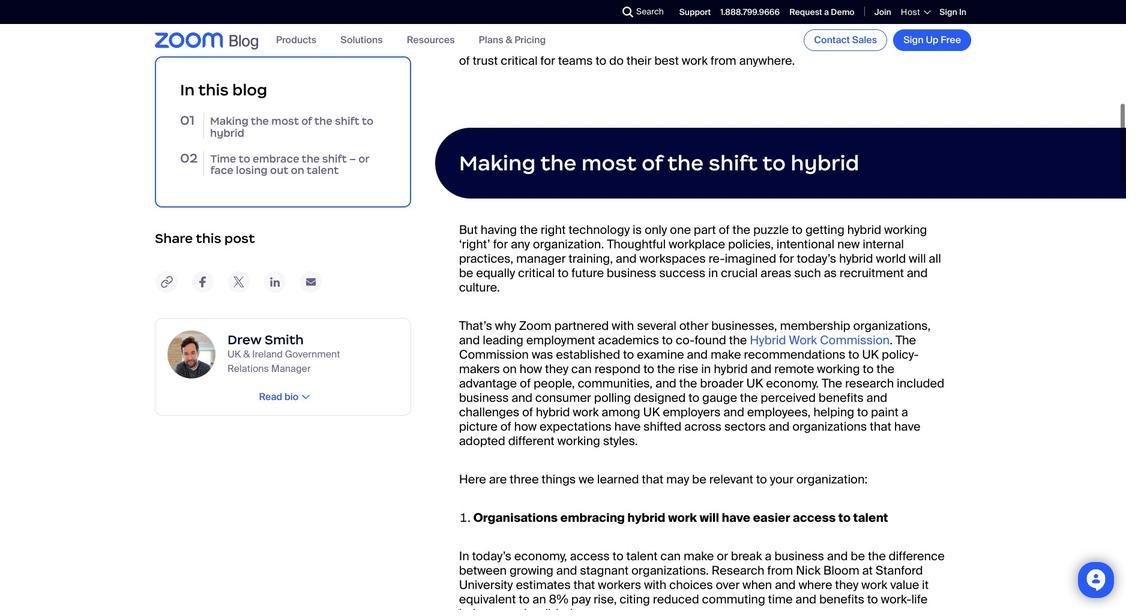 Task type: vqa. For each thing, say whether or not it's contained in the screenshot.
main content
no



Task type: describe. For each thing, give the bounding box(es) containing it.
business inside in today's economy, access to talent can make or break a business and be the difference between growing and stagnant organizations. research from nick bloom at stanford university estimates that workers with choices over when and where they work value it equivalent to an 8% pay rise, citing reduced commuting time and benefits to work-life balance and well-being.
[[775, 549, 825, 564]]

remote
[[775, 361, 815, 377]]

linkedin image
[[263, 271, 287, 295]]

having
[[481, 222, 517, 238]]

sign in link
[[940, 6, 967, 17]]

sales
[[853, 34, 877, 46]]

read bio button
[[255, 391, 311, 404]]

0 horizontal spatial working
[[558, 433, 601, 449]]

organisations
[[474, 510, 558, 526]]

read bio
[[259, 391, 299, 404]]

will inside but having the right technology is only one part of the puzzle to getting hybrid working 'right' for any organization. thoughtful workplace policies, intentional new internal practices, manager training, and workspaces re-imagined for today's hybrid world will all be equally critical to future business success in crucial areas such as recruitment and culture.
[[909, 251, 926, 266]]

organizations.
[[632, 563, 709, 579]]

support link
[[680, 6, 711, 17]]

easier
[[753, 510, 791, 526]]

products button
[[276, 34, 317, 46]]

employers
[[663, 404, 721, 420]]

1 horizontal spatial for
[[780, 251, 794, 266]]

respond
[[595, 361, 641, 377]]

and right time
[[796, 592, 817, 607]]

plans
[[479, 34, 504, 46]]

and left an
[[506, 606, 527, 611]]

and right nick
[[827, 549, 848, 564]]

co-
[[676, 332, 695, 348]]

and down "broader"
[[724, 404, 745, 420]]

membership
[[780, 318, 851, 334]]

work-
[[881, 592, 912, 607]]

and left people,
[[512, 390, 533, 406]]

facebook image
[[191, 271, 215, 295]]

be inside in today's economy, access to talent can make or break a business and be the difference between growing and stagnant organizations. research from nick bloom at stanford university estimates that workers with choices over when and where they work value it equivalent to an 8% pay rise, citing reduced commuting time and benefits to work-life balance and well-being.
[[851, 549, 865, 564]]

demo
[[831, 6, 855, 17]]

in inside but having the right technology is only one part of the puzzle to getting hybrid working 'right' for any organization. thoughtful workplace policies, intentional new internal practices, manager training, and workspaces re-imagined for today's hybrid world will all be equally critical to future business success in crucial areas such as recruitment and culture.
[[709, 265, 718, 281]]

that inside in today's economy, access to talent can make or break a business and be the difference between growing and stagnant organizations. research from nick bloom at stanford university estimates that workers with choices over when and where they work value it equivalent to an 8% pay rise, citing reduced commuting time and benefits to work-life balance and well-being.
[[574, 577, 595, 593]]

twitter image
[[227, 271, 251, 295]]

other
[[680, 318, 709, 334]]

out
[[270, 164, 289, 177]]

may
[[667, 472, 690, 487]]

crucial
[[721, 265, 758, 281]]

growing
[[510, 563, 554, 579]]

solutions
[[341, 34, 383, 46]]

can inside . the commission was established to examine and make recommendations to uk policy- makers on how they can respond to the rise in hybrid and remote working to the advantage of people, communities, and the broader uk economy. the research included business and consumer polling designed to gauge the perceived benefits and challenges of hybrid work among uk employers and employees, helping to paint a picture of how expectations have shifted across sectors and organizations that have adopted different working styles.
[[572, 361, 592, 377]]

0 vertical spatial how
[[520, 361, 542, 377]]

post
[[224, 231, 255, 247]]

and down "perceived"
[[769, 419, 790, 435]]

sign in
[[940, 6, 967, 17]]

policies,
[[728, 236, 774, 252]]

success
[[660, 265, 706, 281]]

and inside that's why zoom partnered with several other businesses, membership organizations, and leading employment academics to co-found the
[[459, 332, 480, 348]]

and right the helping
[[867, 390, 888, 406]]

that's
[[459, 318, 492, 334]]

picture
[[459, 419, 498, 435]]

on inside . the commission was established to examine and make recommendations to uk policy- makers on how they can respond to the rise in hybrid and remote working to the advantage of people, communities, and the broader uk economy. the research included business and consumer polling designed to gauge the perceived benefits and challenges of hybrid work among uk employers and employees, helping to paint a picture of how expectations have shifted across sectors and organizations that have adopted different working styles.
[[503, 361, 517, 377]]

relevant
[[710, 472, 754, 487]]

request a demo
[[790, 6, 855, 17]]

this for share
[[196, 231, 221, 247]]

from
[[768, 563, 793, 579]]

research
[[712, 563, 765, 579]]

commission for hybrid work commission
[[820, 332, 890, 348]]

designed
[[634, 390, 686, 406]]

why
[[495, 318, 516, 334]]

share
[[155, 231, 193, 247]]

0 horizontal spatial for
[[493, 236, 508, 252]]

ireland
[[252, 349, 283, 361]]

1 horizontal spatial the
[[896, 332, 917, 348]]

critical
[[518, 265, 555, 281]]

any
[[511, 236, 530, 252]]

shifted
[[644, 419, 682, 435]]

1 vertical spatial work
[[668, 510, 697, 526]]

1 horizontal spatial &
[[506, 34, 513, 46]]

0 horizontal spatial will
[[700, 510, 720, 526]]

embracing
[[561, 510, 625, 526]]

where
[[799, 577, 833, 593]]

paint
[[871, 404, 899, 420]]

examine
[[637, 347, 684, 362]]

zoom
[[519, 318, 552, 334]]

1 vertical spatial be
[[692, 472, 707, 487]]

right
[[541, 222, 566, 238]]

0 vertical spatial access
[[793, 510, 836, 526]]

business inside but having the right technology is only one part of the puzzle to getting hybrid working 'right' for any organization. thoughtful workplace policies, intentional new internal practices, manager training, and workspaces re-imagined for today's hybrid world will all be equally critical to future business success in crucial areas such as recruitment and culture.
[[607, 265, 657, 281]]

social sharing element
[[155, 208, 411, 307]]

can inside in today's economy, access to talent can make or break a business and be the difference between growing and stagnant organizations. research from nick bloom at stanford university estimates that workers with choices over when and where they work value it equivalent to an 8% pay rise, citing reduced commuting time and benefits to work-life balance and well-being.
[[661, 549, 681, 564]]

internal
[[863, 236, 904, 252]]

that's why zoom partnered with several other businesses, membership organizations, and leading employment academics to co-found the
[[459, 318, 931, 348]]

employees,
[[747, 404, 811, 420]]

and down hybrid on the right bottom of page
[[751, 361, 772, 377]]

& inside "drew smith uk & ireland government relations manager"
[[243, 349, 250, 361]]

02
[[180, 150, 198, 166]]

in for in this blog
[[180, 80, 195, 100]]

manager
[[271, 363, 311, 376]]

equivalent
[[459, 592, 516, 607]]

rise
[[678, 361, 699, 377]]

0 vertical spatial a
[[825, 6, 829, 17]]

here
[[459, 472, 486, 487]]

make inside in today's economy, access to talent can make or break a business and be the difference between growing and stagnant organizations. research from nick bloom at stanford university estimates that workers with choices over when and where they work value it equivalent to an 8% pay rise, citing reduced commuting time and benefits to work-life balance and well-being.
[[684, 549, 714, 564]]

2 horizontal spatial in
[[960, 6, 967, 17]]

sign for sign up free
[[904, 34, 924, 46]]

people,
[[534, 376, 575, 391]]

read
[[259, 391, 282, 404]]

uk inside "drew smith uk & ireland government relations manager"
[[228, 349, 241, 361]]

an
[[533, 592, 546, 607]]

employment
[[526, 332, 595, 348]]

2 horizontal spatial have
[[895, 419, 921, 435]]

shift inside the time to embrace the shift – or face losing out on talent
[[322, 153, 347, 166]]

organisations embracing hybrid work will have easier access to talent
[[474, 510, 889, 526]]

sign up free link
[[894, 29, 972, 51]]

learned
[[597, 472, 639, 487]]

adopted
[[459, 433, 506, 449]]

culture.
[[459, 280, 500, 295]]

estimates
[[516, 577, 571, 593]]

styles.
[[603, 433, 638, 449]]

workers
[[598, 577, 641, 593]]

access inside in today's economy, access to talent can make or break a business and be the difference between growing and stagnant organizations. research from nick bloom at stanford university estimates that workers with choices over when and where they work value it equivalent to an 8% pay rise, citing reduced commuting time and benefits to work-life balance and well-being.
[[570, 549, 610, 564]]

in today's economy, access to talent can make or break a business and be the difference between growing and stagnant organizations. research from nick bloom at stanford university estimates that workers with choices over when and where they work value it equivalent to an 8% pay rise, citing reduced commuting time and benefits to work-life balance and well-being.
[[459, 549, 945, 611]]

such
[[795, 265, 821, 281]]

request a demo link
[[790, 6, 855, 17]]

'right'
[[459, 236, 490, 252]]

0 vertical spatial making the most of the shift to hybrid
[[210, 115, 374, 140]]

workspaces
[[640, 251, 706, 266]]

talent inside the time to embrace the shift – or face losing out on talent
[[307, 164, 339, 177]]

it
[[922, 577, 929, 593]]

zoom logo image
[[155, 33, 223, 48]]

smith
[[265, 332, 304, 349]]

this for in
[[198, 80, 229, 100]]

drew smith image
[[168, 331, 216, 379]]

sectors
[[725, 419, 766, 435]]

losing
[[236, 164, 268, 177]]

organizations,
[[854, 318, 931, 334]]

that inside . the commission was established to examine and make recommendations to uk policy- makers on how they can respond to the rise in hybrid and remote working to the advantage of people, communities, and the broader uk economy. the research included business and consumer polling designed to gauge the perceived benefits and challenges of hybrid work among uk employers and employees, helping to paint a picture of how expectations have shifted across sectors and organizations that have adopted different working styles.
[[870, 419, 892, 435]]

in for in today's economy, access to talent can make or break a business and be the difference between growing and stagnant organizations. research from nick bloom at stanford university estimates that workers with choices over when and where they work value it equivalent to an 8% pay rise, citing reduced commuting time and benefits to work-life balance and well-being.
[[459, 549, 469, 564]]

with inside in today's economy, access to talent can make or break a business and be the difference between growing and stagnant organizations. research from nick bloom at stanford university estimates that workers with choices over when and where they work value it equivalent to an 8% pay rise, citing reduced commuting time and benefits to work-life balance and well-being.
[[644, 577, 667, 593]]

copy link image
[[155, 271, 179, 295]]



Task type: locate. For each thing, give the bounding box(es) containing it.
1 horizontal spatial commission
[[820, 332, 890, 348]]

0 horizontal spatial in
[[180, 80, 195, 100]]

1 vertical spatial how
[[514, 419, 537, 435]]

difference
[[889, 549, 945, 564]]

on down leading
[[503, 361, 517, 377]]

challenges
[[459, 404, 520, 420]]

pay
[[572, 592, 591, 607]]

all
[[929, 251, 942, 266]]

of inside the making the most of the shift to hybrid
[[302, 115, 312, 128]]

drew
[[228, 332, 262, 349]]

contact
[[814, 34, 850, 46]]

logo blog.svg image
[[229, 32, 258, 51]]

uk right "broader"
[[747, 376, 764, 391]]

university
[[459, 577, 513, 593]]

a right break
[[765, 549, 772, 564]]

make inside . the commission was established to examine and make recommendations to uk policy- makers on how they can respond to the rise in hybrid and remote working to the advantage of people, communities, and the broader uk economy. the research included business and consumer polling designed to gauge the perceived benefits and challenges of hybrid work among uk employers and employees, helping to paint a picture of how expectations have shifted across sectors and organizations that have adopted different working styles.
[[711, 347, 741, 362]]

can up choices
[[661, 549, 681, 564]]

1 vertical spatial will
[[700, 510, 720, 526]]

can up consumer
[[572, 361, 592, 377]]

how right adopted
[[514, 419, 537, 435]]

intentional
[[777, 236, 835, 252]]

will left 'all'
[[909, 251, 926, 266]]

nick
[[796, 563, 821, 579]]

re-
[[709, 251, 725, 266]]

bio
[[285, 391, 299, 404]]

of inside but having the right technology is only one part of the puzzle to getting hybrid working 'right' for any organization. thoughtful workplace policies, intentional new internal practices, manager training, and workspaces re-imagined for today's hybrid world will all be equally critical to future business success in crucial areas such as recruitment and culture.
[[719, 222, 730, 238]]

benefits down bloom
[[820, 592, 865, 607]]

that up being. at bottom
[[574, 577, 595, 593]]

they down employment
[[545, 361, 569, 377]]

make up choices
[[684, 549, 714, 564]]

broader
[[700, 376, 744, 391]]

in up 01
[[180, 80, 195, 100]]

and down 'is'
[[616, 251, 637, 266]]

equally
[[476, 265, 515, 281]]

2 horizontal spatial work
[[862, 577, 888, 593]]

0 vertical spatial be
[[459, 265, 473, 281]]

this inside social sharing element
[[196, 231, 221, 247]]

three
[[510, 472, 539, 487]]

will
[[909, 251, 926, 266], [700, 510, 720, 526]]

commission inside . the commission was established to examine and make recommendations to uk policy- makers on how they can respond to the rise in hybrid and remote working to the advantage of people, communities, and the broader uk economy. the research included business and consumer polling designed to gauge the perceived benefits and challenges of hybrid work among uk employers and employees, helping to paint a picture of how expectations have shifted across sectors and organizations that have adopted different working styles.
[[459, 347, 529, 362]]

a right paint
[[902, 404, 909, 420]]

helping
[[814, 404, 855, 420]]

this left 'post'
[[196, 231, 221, 247]]

business up where
[[775, 549, 825, 564]]

2 vertical spatial business
[[775, 549, 825, 564]]

request
[[790, 6, 823, 17]]

0 vertical spatial or
[[359, 153, 369, 166]]

the inside that's why zoom partnered with several other businesses, membership organizations, and leading employment academics to co-found the
[[729, 332, 747, 348]]

email image
[[299, 271, 323, 295]]

benefits up organizations
[[819, 390, 864, 406]]

work inside . the commission was established to examine and make recommendations to uk policy- makers on how they can respond to the rise in hybrid and remote working to the advantage of people, communities, and the broader uk economy. the research included business and consumer polling designed to gauge the perceived benefits and challenges of hybrid work among uk employers and employees, helping to paint a picture of how expectations have shifted across sectors and organizations that have adopted different working styles.
[[573, 404, 599, 420]]

0 horizontal spatial business
[[459, 390, 509, 406]]

.
[[890, 332, 893, 348]]

1.888.799.9666
[[721, 6, 780, 17]]

with right workers
[[644, 577, 667, 593]]

0 vertical spatial they
[[545, 361, 569, 377]]

world
[[876, 251, 906, 266]]

0 horizontal spatial the
[[822, 376, 843, 391]]

in left crucial
[[709, 265, 718, 281]]

perceived
[[761, 390, 816, 406]]

today's inside in today's economy, access to talent can make or break a business and be the difference between growing and stagnant organizations. research from nick bloom at stanford university estimates that workers with choices over when and where they work value it equivalent to an 8% pay rise, citing reduced commuting time and benefits to work-life balance and well-being.
[[472, 549, 512, 564]]

0 vertical spatial &
[[506, 34, 513, 46]]

0 vertical spatial will
[[909, 251, 926, 266]]

blog
[[232, 80, 267, 100]]

be right may
[[692, 472, 707, 487]]

working up we
[[558, 433, 601, 449]]

different
[[508, 433, 555, 449]]

to inside the time to embrace the shift – or face losing out on talent
[[239, 153, 250, 166]]

1 horizontal spatial be
[[692, 472, 707, 487]]

between
[[459, 563, 507, 579]]

–
[[349, 153, 356, 166]]

and left rise
[[656, 376, 677, 391]]

be left equally
[[459, 265, 473, 281]]

1 vertical spatial making the most of the shift to hybrid
[[459, 150, 860, 176]]

can
[[572, 361, 592, 377], [661, 549, 681, 564]]

technology
[[569, 222, 630, 238]]

citing
[[620, 592, 650, 607]]

2 vertical spatial work
[[862, 577, 888, 593]]

polling
[[594, 390, 631, 406]]

today's inside but having the right technology is only one part of the puzzle to getting hybrid working 'right' for any organization. thoughtful workplace policies, intentional new internal practices, manager training, and workspaces re-imagined for today's hybrid world will all be equally critical to future business success in crucial areas such as recruitment and culture.
[[797, 251, 837, 266]]

1 horizontal spatial most
[[582, 150, 637, 176]]

in inside in today's economy, access to talent can make or break a business and be the difference between growing and stagnant organizations. research from nick bloom at stanford university estimates that workers with choices over when and where they work value it equivalent to an 8% pay rise, citing reduced commuting time and benefits to work-life balance and well-being.
[[459, 549, 469, 564]]

talent left '–'
[[307, 164, 339, 177]]

being.
[[556, 606, 590, 611]]

0 vertical spatial on
[[291, 164, 304, 177]]

that down research
[[870, 419, 892, 435]]

but
[[459, 222, 478, 238]]

1 vertical spatial benefits
[[820, 592, 865, 607]]

they left at
[[835, 577, 859, 593]]

how down leading
[[520, 361, 542, 377]]

we
[[579, 472, 595, 487]]

work left among
[[573, 404, 599, 420]]

1 horizontal spatial talent
[[627, 549, 658, 564]]

businesses,
[[712, 318, 778, 334]]

training,
[[569, 251, 613, 266]]

1 vertical spatial in
[[180, 80, 195, 100]]

0 vertical spatial in
[[709, 265, 718, 281]]

solutions button
[[341, 34, 383, 46]]

the inside the time to embrace the shift – or face losing out on talent
[[302, 153, 320, 166]]

thoughtful
[[607, 236, 666, 252]]

in right rise
[[701, 361, 711, 377]]

free
[[941, 34, 961, 46]]

for left any
[[493, 236, 508, 252]]

in
[[709, 265, 718, 281], [701, 361, 711, 377]]

hybrid
[[750, 332, 786, 348]]

commission for . the commission was established to examine and make recommendations to uk policy- makers on how they can respond to the rise in hybrid and remote working to the advantage of people, communities, and the broader uk economy. the research included business and consumer polling designed to gauge the perceived benefits and challenges of hybrid work among uk employers and employees, helping to paint a picture of how expectations have shifted across sectors and organizations that have adopted different working styles.
[[459, 347, 529, 362]]

a inside . the commission was established to examine and make recommendations to uk policy- makers on how they can respond to the rise in hybrid and remote working to the advantage of people, communities, and the broader uk economy. the research included business and consumer polling designed to gauge the perceived benefits and challenges of hybrid work among uk employers and employees, helping to paint a picture of how expectations have shifted across sectors and organizations that have adopted different working styles.
[[902, 404, 909, 420]]

a left the demo
[[825, 6, 829, 17]]

reduced
[[653, 592, 700, 607]]

and up makers
[[459, 332, 480, 348]]

manager
[[516, 251, 566, 266]]

0 horizontal spatial sign
[[904, 34, 924, 46]]

to inside the making the most of the shift to hybrid
[[362, 115, 374, 128]]

the right .
[[896, 332, 917, 348]]

access down embracing
[[570, 549, 610, 564]]

2 vertical spatial that
[[574, 577, 595, 593]]

and down the other on the right of page
[[687, 347, 708, 362]]

advantage
[[459, 376, 517, 391]]

2 horizontal spatial be
[[851, 549, 865, 564]]

plans & pricing
[[479, 34, 546, 46]]

1 horizontal spatial that
[[642, 472, 664, 487]]

only
[[645, 222, 667, 238]]

that left may
[[642, 472, 664, 487]]

0 vertical spatial this
[[198, 80, 229, 100]]

business down thoughtful
[[607, 265, 657, 281]]

1 vertical spatial on
[[503, 361, 517, 377]]

1 vertical spatial this
[[196, 231, 221, 247]]

1 horizontal spatial in
[[459, 549, 469, 564]]

and left nick
[[775, 577, 796, 593]]

business inside . the commission was established to examine and make recommendations to uk policy- makers on how they can respond to the rise in hybrid and remote working to the advantage of people, communities, and the broader uk economy. the research included business and consumer polling designed to gauge the perceived benefits and challenges of hybrid work among uk employers and employees, helping to paint a picture of how expectations have shifted across sectors and organizations that have adopted different working styles.
[[459, 390, 509, 406]]

recruitment
[[840, 265, 904, 281]]

0 vertical spatial sign
[[940, 6, 958, 17]]

0 horizontal spatial on
[[291, 164, 304, 177]]

part
[[694, 222, 716, 238]]

0 horizontal spatial most
[[271, 115, 299, 128]]

1 horizontal spatial work
[[668, 510, 697, 526]]

resources button
[[407, 34, 455, 46]]

expectations
[[540, 419, 612, 435]]

choices
[[670, 577, 713, 593]]

0 horizontal spatial making
[[210, 115, 249, 128]]

the up the helping
[[822, 376, 843, 391]]

or inside in today's economy, access to talent can make or break a business and be the difference between growing and stagnant organizations. research from nick bloom at stanford university estimates that workers with choices over when and where they work value it equivalent to an 8% pay rise, citing reduced commuting time and benefits to work-life balance and well-being.
[[717, 549, 729, 564]]

partnered
[[555, 318, 609, 334]]

have left easier
[[722, 510, 751, 526]]

over
[[716, 577, 740, 593]]

areas
[[761, 265, 792, 281]]

. the commission was established to examine and make recommendations to uk policy- makers on how they can respond to the rise in hybrid and remote working to the advantage of people, communities, and the broader uk economy. the research included business and consumer polling designed to gauge the perceived benefits and challenges of hybrid work among uk employers and employees, helping to paint a picture of how expectations have shifted across sectors and organizations that have adopted different working styles.
[[459, 332, 945, 449]]

pricing
[[515, 34, 546, 46]]

on inside the time to embrace the shift – or face losing out on talent
[[291, 164, 304, 177]]

new
[[838, 236, 860, 252]]

1 vertical spatial in
[[701, 361, 711, 377]]

sign inside 'link'
[[904, 34, 924, 46]]

contact sales
[[814, 34, 877, 46]]

sign up the free
[[940, 6, 958, 17]]

making
[[210, 115, 249, 128], [459, 150, 536, 176]]

be inside but having the right technology is only one part of the puzzle to getting hybrid working 'right' for any organization. thoughtful workplace policies, intentional new internal practices, manager training, and workspaces re-imagined for today's hybrid world will all be equally critical to future business success in crucial areas such as recruitment and culture.
[[459, 265, 473, 281]]

0 vertical spatial working
[[885, 222, 928, 238]]

have down 'polling'
[[615, 419, 641, 435]]

this left blog
[[198, 80, 229, 100]]

1 vertical spatial that
[[642, 472, 664, 487]]

0 horizontal spatial today's
[[472, 549, 512, 564]]

0 vertical spatial benefits
[[819, 390, 864, 406]]

several
[[637, 318, 677, 334]]

uk right among
[[643, 404, 660, 420]]

0 horizontal spatial that
[[574, 577, 595, 593]]

2 horizontal spatial that
[[870, 419, 892, 435]]

1 horizontal spatial making
[[459, 150, 536, 176]]

0 vertical spatial work
[[573, 404, 599, 420]]

working up world
[[885, 222, 928, 238]]

1 horizontal spatial can
[[661, 549, 681, 564]]

& up relations
[[243, 349, 250, 361]]

time to embrace the shift – or face losing out on talent
[[210, 153, 369, 177]]

a inside in today's economy, access to talent can make or break a business and be the difference between growing and stagnant organizations. research from nick bloom at stanford university estimates that workers with choices over when and where they work value it equivalent to an 8% pay rise, citing reduced commuting time and benefits to work-life balance and well-being.
[[765, 549, 772, 564]]

talent inside in today's economy, access to talent can make or break a business and be the difference between growing and stagnant organizations. research from nick bloom at stanford university estimates that workers with choices over when and where they work value it equivalent to an 8% pay rise, citing reduced commuting time and benefits to work-life balance and well-being.
[[627, 549, 658, 564]]

1 horizontal spatial sign
[[940, 6, 958, 17]]

1 vertical spatial most
[[582, 150, 637, 176]]

commission
[[820, 332, 890, 348], [459, 347, 529, 362]]

imagined
[[725, 251, 777, 266]]

search
[[637, 6, 664, 17]]

1 vertical spatial making
[[459, 150, 536, 176]]

making inside the making the most of the shift to hybrid
[[210, 115, 249, 128]]

0 horizontal spatial work
[[573, 404, 599, 420]]

0 horizontal spatial be
[[459, 265, 473, 281]]

0 vertical spatial the
[[896, 332, 917, 348]]

0 vertical spatial business
[[607, 265, 657, 281]]

access down organization:
[[793, 510, 836, 526]]

sign left up
[[904, 34, 924, 46]]

1 vertical spatial the
[[822, 376, 843, 391]]

2 vertical spatial working
[[558, 433, 601, 449]]

will down relevant
[[700, 510, 720, 526]]

1 horizontal spatial on
[[503, 361, 517, 377]]

work left value
[[862, 577, 888, 593]]

2 vertical spatial in
[[459, 549, 469, 564]]

organizations
[[793, 419, 867, 435]]

1.888.799.9666 link
[[721, 6, 780, 17]]

the inside in today's economy, access to talent can make or break a business and be the difference between growing and stagnant organizations. research from nick bloom at stanford university estimates that workers with choices over when and where they work value it equivalent to an 8% pay rise, citing reduced commuting time and benefits to work-life balance and well-being.
[[868, 549, 886, 564]]

1 vertical spatial sign
[[904, 34, 924, 46]]

working down hybrid work commission
[[817, 361, 860, 377]]

1 vertical spatial with
[[644, 577, 667, 593]]

2 horizontal spatial working
[[885, 222, 928, 238]]

uk up relations
[[228, 349, 241, 361]]

1 vertical spatial &
[[243, 349, 250, 361]]

is
[[633, 222, 642, 238]]

0 horizontal spatial making the most of the shift to hybrid
[[210, 115, 374, 140]]

1 horizontal spatial will
[[909, 251, 926, 266]]

2 vertical spatial be
[[851, 549, 865, 564]]

today's up university
[[472, 549, 512, 564]]

in this blog
[[180, 80, 267, 100]]

work inside in today's economy, access to talent can make or break a business and be the difference between growing and stagnant organizations. research from nick bloom at stanford university estimates that workers with choices over when and where they work value it equivalent to an 8% pay rise, citing reduced commuting time and benefits to work-life balance and well-being.
[[862, 577, 888, 593]]

or left break
[[717, 549, 729, 564]]

talent up workers
[[627, 549, 658, 564]]

0 horizontal spatial talent
[[307, 164, 339, 177]]

business down makers
[[459, 390, 509, 406]]

0 vertical spatial with
[[612, 318, 634, 334]]

0 horizontal spatial with
[[612, 318, 634, 334]]

and left 'all'
[[907, 265, 928, 281]]

1 horizontal spatial or
[[717, 549, 729, 564]]

0 vertical spatial most
[[271, 115, 299, 128]]

they inside . the commission was established to examine and make recommendations to uk policy- makers on how they can respond to the rise in hybrid and remote working to the advantage of people, communities, and the broader uk economy. the research included business and consumer polling designed to gauge the perceived benefits and challenges of hybrid work among uk employers and employees, helping to paint a picture of how expectations have shifted across sectors and organizations that have adopted different working styles.
[[545, 361, 569, 377]]

and up 8%
[[557, 563, 577, 579]]

working inside but having the right technology is only one part of the puzzle to getting hybrid working 'right' for any organization. thoughtful workplace policies, intentional new internal practices, manager training, and workspaces re-imagined for today's hybrid world will all be equally critical to future business success in crucial areas such as recruitment and culture.
[[885, 222, 928, 238]]

2 horizontal spatial talent
[[854, 510, 889, 526]]

be left the stanford at the bottom
[[851, 549, 865, 564]]

1 vertical spatial access
[[570, 549, 610, 564]]

for left such
[[780, 251, 794, 266]]

leading
[[483, 332, 524, 348]]

well-
[[530, 606, 556, 611]]

stanford
[[876, 563, 923, 579]]

they inside in today's economy, access to talent can make or break a business and be the difference between growing and stagnant organizations. research from nick bloom at stanford university estimates that workers with choices over when and where they work value it equivalent to an 8% pay rise, citing reduced commuting time and benefits to work-life balance and well-being.
[[835, 577, 859, 593]]

this
[[198, 80, 229, 100], [196, 231, 221, 247]]

to inside that's why zoom partnered with several other businesses, membership organizations, and leading employment academics to co-found the
[[662, 332, 673, 348]]

face
[[210, 164, 234, 177]]

hybrid inside the making the most of the shift to hybrid
[[210, 127, 244, 140]]

and
[[616, 251, 637, 266], [907, 265, 928, 281], [459, 332, 480, 348], [687, 347, 708, 362], [751, 361, 772, 377], [656, 376, 677, 391], [512, 390, 533, 406], [867, 390, 888, 406], [724, 404, 745, 420], [769, 419, 790, 435], [827, 549, 848, 564], [557, 563, 577, 579], [775, 577, 796, 593], [796, 592, 817, 607], [506, 606, 527, 611]]

work down may
[[668, 510, 697, 526]]

in up university
[[459, 549, 469, 564]]

commuting
[[702, 592, 766, 607]]

in inside . the commission was established to examine and make recommendations to uk policy- makers on how they can respond to the rise in hybrid and remote working to the advantage of people, communities, and the broader uk economy. the research included business and consumer polling designed to gauge the perceived benefits and challenges of hybrid work among uk employers and employees, helping to paint a picture of how expectations have shifted across sectors and organizations that have adopted different working styles.
[[701, 361, 711, 377]]

1 horizontal spatial have
[[722, 510, 751, 526]]

or inside the time to embrace the shift – or face losing out on talent
[[359, 153, 369, 166]]

work
[[789, 332, 817, 348]]

have down included
[[895, 419, 921, 435]]

0 vertical spatial that
[[870, 419, 892, 435]]

0 horizontal spatial commission
[[459, 347, 529, 362]]

0 vertical spatial can
[[572, 361, 592, 377]]

sign for sign in
[[940, 6, 958, 17]]

& right plans
[[506, 34, 513, 46]]

or right '–'
[[359, 153, 369, 166]]

1 vertical spatial they
[[835, 577, 859, 593]]

working
[[885, 222, 928, 238], [817, 361, 860, 377], [558, 433, 601, 449]]

0 horizontal spatial they
[[545, 361, 569, 377]]

1 horizontal spatial today's
[[797, 251, 837, 266]]

1 vertical spatial working
[[817, 361, 860, 377]]

talent up at
[[854, 510, 889, 526]]

here are three things we learned that may be relevant to your organization:
[[459, 472, 874, 487]]

1 horizontal spatial they
[[835, 577, 859, 593]]

research
[[846, 376, 894, 391]]

1 vertical spatial a
[[902, 404, 909, 420]]

benefits inside . the commission was established to examine and make recommendations to uk policy- makers on how they can respond to the rise in hybrid and remote working to the advantage of people, communities, and the broader uk economy. the research included business and consumer polling designed to gauge the perceived benefits and challenges of hybrid work among uk employers and employees, helping to paint a picture of how expectations have shifted across sectors and organizations that have adopted different working styles.
[[819, 390, 864, 406]]

0 vertical spatial today's
[[797, 251, 837, 266]]

talent
[[307, 164, 339, 177], [854, 510, 889, 526], [627, 549, 658, 564]]

0 horizontal spatial can
[[572, 361, 592, 377]]

0 horizontal spatial have
[[615, 419, 641, 435]]

None search field
[[579, 2, 626, 22]]

most
[[271, 115, 299, 128], [582, 150, 637, 176]]

with inside that's why zoom partnered with several other businesses, membership organizations, and leading employment academics to co-found the
[[612, 318, 634, 334]]

2 horizontal spatial a
[[902, 404, 909, 420]]

make up "broader"
[[711, 347, 741, 362]]

uk left .
[[862, 347, 879, 362]]

of
[[302, 115, 312, 128], [642, 150, 663, 176], [719, 222, 730, 238], [520, 376, 531, 391], [522, 404, 533, 420], [501, 419, 512, 435]]

are
[[489, 472, 507, 487]]

0 horizontal spatial or
[[359, 153, 369, 166]]

with left several
[[612, 318, 634, 334]]

your
[[770, 472, 794, 487]]

2 horizontal spatial business
[[775, 549, 825, 564]]

have
[[615, 419, 641, 435], [895, 419, 921, 435], [722, 510, 751, 526]]

1 horizontal spatial working
[[817, 361, 860, 377]]

in up the free
[[960, 6, 967, 17]]

today's down getting
[[797, 251, 837, 266]]

products
[[276, 34, 317, 46]]

1 horizontal spatial with
[[644, 577, 667, 593]]

for
[[493, 236, 508, 252], [780, 251, 794, 266]]

2 vertical spatial a
[[765, 549, 772, 564]]

on right out
[[291, 164, 304, 177]]

shift inside the making the most of the shift to hybrid
[[335, 115, 360, 128]]

search image
[[623, 7, 634, 17], [623, 7, 634, 17]]

benefits inside in today's economy, access to talent can make or break a business and be the difference between growing and stagnant organizations. research from nick bloom at stanford university estimates that workers with choices over when and where they work value it equivalent to an 8% pay rise, citing reduced commuting time and benefits to work-life balance and well-being.
[[820, 592, 865, 607]]

0 vertical spatial in
[[960, 6, 967, 17]]

1 horizontal spatial business
[[607, 265, 657, 281]]



